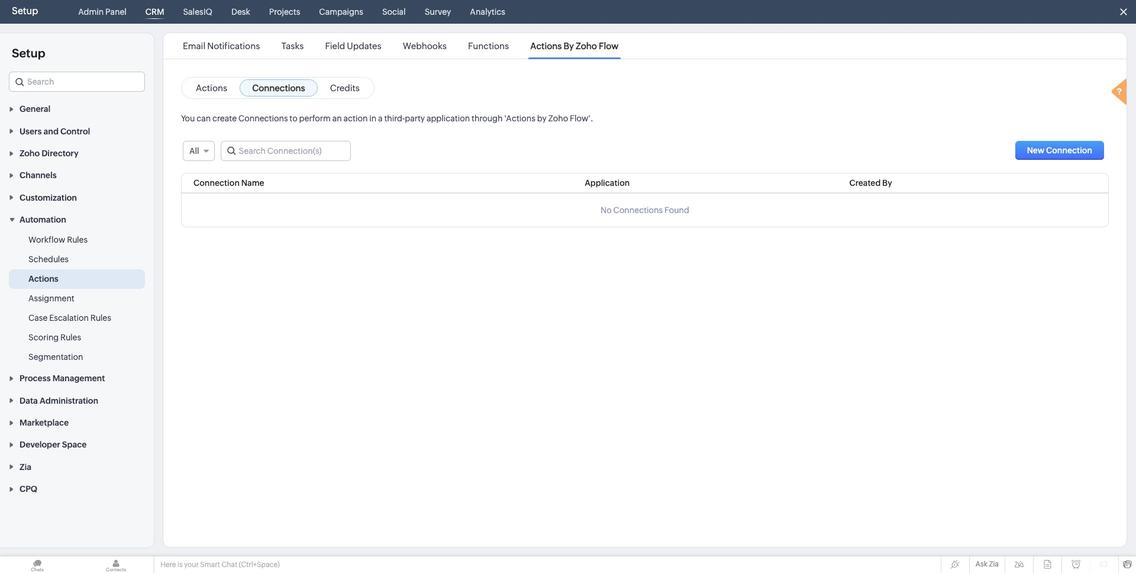 Task type: describe. For each thing, give the bounding box(es) containing it.
survey link
[[420, 0, 456, 24]]

projects
[[269, 7, 300, 17]]

crm link
[[141, 0, 169, 24]]

social link
[[378, 0, 411, 24]]

admin panel
[[78, 7, 127, 17]]

chats image
[[0, 557, 75, 573]]

chat
[[222, 561, 237, 569]]

contacts image
[[79, 557, 153, 573]]

smart
[[200, 561, 220, 569]]

ask
[[976, 560, 988, 568]]

salesiq link
[[178, 0, 217, 24]]

(ctrl+space)
[[239, 561, 280, 569]]

campaigns
[[319, 7, 363, 17]]

crm
[[146, 7, 164, 17]]

analytics link
[[466, 0, 510, 24]]

panel
[[105, 7, 127, 17]]



Task type: locate. For each thing, give the bounding box(es) containing it.
is
[[178, 561, 183, 569]]

projects link
[[264, 0, 305, 24]]

ask zia
[[976, 560, 999, 568]]

desk
[[231, 7, 250, 17]]

survey
[[425, 7, 451, 17]]

here is your smart chat (ctrl+space)
[[160, 561, 280, 569]]

here
[[160, 561, 176, 569]]

salesiq
[[183, 7, 212, 17]]

admin
[[78, 7, 104, 17]]

social
[[382, 7, 406, 17]]

zia
[[990, 560, 999, 568]]

admin panel link
[[74, 0, 131, 24]]

campaigns link
[[315, 0, 368, 24]]

analytics
[[470, 7, 506, 17]]

setup
[[12, 5, 38, 17]]

desk link
[[227, 0, 255, 24]]

your
[[184, 561, 199, 569]]



Task type: vqa. For each thing, say whether or not it's contained in the screenshot.
Panel
yes



